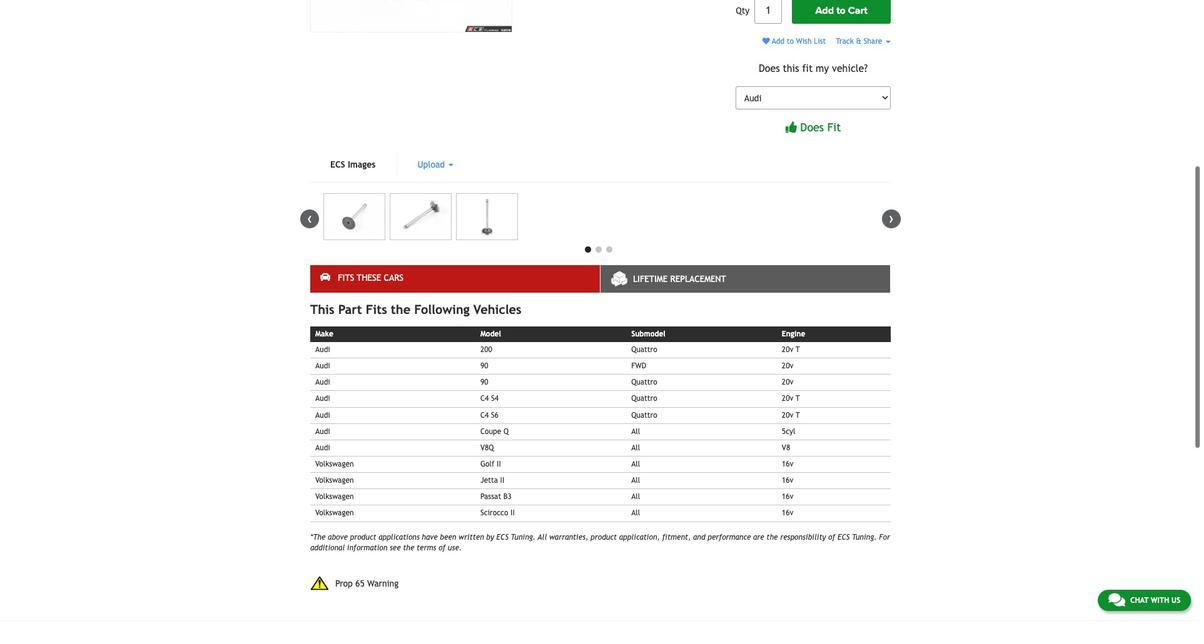Task type: locate. For each thing, give the bounding box(es) containing it.
does right thumbs up icon
[[800, 121, 824, 134]]

prop 65 warning image
[[310, 576, 329, 591]]

2 horizontal spatial ecs
[[838, 533, 850, 541]]

2 20v t from the top
[[782, 394, 800, 403]]

t for s4
[[796, 394, 800, 403]]

audi
[[315, 345, 330, 354], [315, 362, 330, 370], [315, 378, 330, 387], [315, 394, 330, 403], [315, 411, 330, 419], [315, 427, 330, 436], [315, 443, 330, 452]]

for
[[879, 533, 890, 541]]

0 horizontal spatial to
[[787, 37, 794, 46]]

ii
[[497, 460, 501, 469], [500, 476, 504, 485], [511, 509, 515, 518]]

16v for scirocco ii
[[782, 509, 793, 518]]

product
[[350, 533, 376, 541], [591, 533, 617, 541]]

tuning. left "for"
[[852, 533, 877, 541]]

prop
[[335, 578, 353, 588]]

ii for jetta ii
[[500, 476, 504, 485]]

0 horizontal spatial of
[[439, 543, 446, 552]]

to inside button
[[836, 4, 846, 17]]

20v for 200
[[782, 345, 793, 354]]

0 horizontal spatial fits
[[338, 273, 354, 283]]

add to wish list
[[770, 37, 826, 46]]

tuning.
[[511, 533, 536, 541], [852, 533, 877, 541]]

add right the heart icon
[[772, 37, 785, 46]]

1 horizontal spatial does
[[800, 121, 824, 134]]

does for does this fit my vehicle?
[[759, 63, 780, 75]]

all
[[631, 427, 640, 436], [631, 443, 640, 452], [631, 460, 640, 469], [631, 476, 640, 485], [631, 492, 640, 501], [631, 509, 640, 518], [538, 533, 547, 541]]

*the above product applications have been written by                 ecs tuning. all warranties, product application, fitment,                 and performance are the responsibility of ecs tuning.                 for additional information see the terms of use.
[[310, 533, 890, 552]]

1 quattro from the top
[[631, 345, 657, 354]]

1 20v from the top
[[782, 345, 793, 354]]

lifetime
[[633, 274, 668, 284]]

passat
[[480, 492, 501, 501]]

90 up c4 s4
[[480, 378, 488, 387]]

does
[[759, 63, 780, 75], [800, 121, 824, 134]]

1 c4 from the top
[[480, 394, 489, 403]]

1 vertical spatial the
[[767, 533, 778, 541]]

0 vertical spatial 20v t
[[782, 345, 800, 354]]

ii for scirocco ii
[[511, 509, 515, 518]]

3 volkswagen from the top
[[315, 492, 354, 501]]

track
[[836, 37, 854, 46]]

0 vertical spatial fits
[[338, 273, 354, 283]]

information
[[347, 543, 387, 552]]

2 vertical spatial the
[[403, 543, 414, 552]]

these
[[357, 273, 381, 283]]

1 horizontal spatial product
[[591, 533, 617, 541]]

the right see
[[403, 543, 414, 552]]

‹ link
[[300, 209, 319, 228]]

1 vertical spatial c4
[[480, 411, 489, 419]]

quattro for 90
[[631, 378, 657, 387]]

4 16v from the top
[[782, 509, 793, 518]]

1 horizontal spatial to
[[836, 4, 846, 17]]

1 horizontal spatial ecs
[[496, 533, 509, 541]]

fwd
[[631, 362, 646, 370]]

product right warranties,
[[591, 533, 617, 541]]

0 vertical spatial t
[[796, 345, 800, 354]]

1 vertical spatial does
[[800, 121, 824, 134]]

1 vertical spatial 90
[[480, 378, 488, 387]]

volkswagen for scirocco ii
[[315, 509, 354, 518]]

0 vertical spatial of
[[828, 533, 835, 541]]

90
[[480, 362, 488, 370], [480, 378, 488, 387]]

0 vertical spatial to
[[836, 4, 846, 17]]

the
[[391, 302, 410, 316], [767, 533, 778, 541], [403, 543, 414, 552]]

0 vertical spatial ii
[[497, 460, 501, 469]]

20v
[[782, 345, 793, 354], [782, 362, 793, 370], [782, 378, 793, 387], [782, 394, 793, 403], [782, 411, 793, 419]]

3 20v t from the top
[[782, 411, 800, 419]]

4 20v from the top
[[782, 394, 793, 403]]

0 vertical spatial 90
[[480, 362, 488, 370]]

v8
[[782, 443, 790, 452]]

c4 left s4
[[480, 394, 489, 403]]

see
[[390, 543, 401, 552]]

ii right jetta
[[500, 476, 504, 485]]

16v for passat b3
[[782, 492, 793, 501]]

es#3610591 - 027109601c - intake valve - priced each  - replacement intake valve - ae - audi volkswagen image
[[310, 0, 512, 32], [323, 193, 386, 240], [390, 193, 452, 240], [456, 193, 518, 240]]

add to cart button
[[792, 0, 891, 24]]

list
[[814, 37, 826, 46]]

c4
[[480, 394, 489, 403], [480, 411, 489, 419]]

t
[[796, 345, 800, 354], [796, 394, 800, 403], [796, 411, 800, 419]]

5 20v from the top
[[782, 411, 793, 419]]

s4
[[491, 394, 499, 403]]

to left the wish
[[787, 37, 794, 46]]

0 vertical spatial add
[[815, 4, 834, 17]]

0 vertical spatial c4
[[480, 394, 489, 403]]

vehicles
[[473, 302, 522, 316]]

1 vertical spatial ii
[[500, 476, 504, 485]]

the right "are"
[[767, 533, 778, 541]]

thumbs up image
[[786, 121, 797, 133]]

20v t for s6
[[782, 411, 800, 419]]

›
[[889, 209, 894, 226]]

ecs left the images
[[330, 159, 345, 169]]

and
[[693, 533, 705, 541]]

‹
[[307, 209, 312, 226]]

us
[[1172, 596, 1180, 605]]

b3
[[503, 492, 512, 501]]

1 horizontal spatial add
[[815, 4, 834, 17]]

comments image
[[1108, 592, 1125, 607]]

to left cart
[[836, 4, 846, 17]]

t for s6
[[796, 411, 800, 419]]

add inside button
[[815, 4, 834, 17]]

2 vertical spatial t
[[796, 411, 800, 419]]

add up the list on the right top
[[815, 4, 834, 17]]

c4 left the s6
[[480, 411, 489, 419]]

add
[[815, 4, 834, 17], [772, 37, 785, 46]]

1 vertical spatial of
[[439, 543, 446, 552]]

fits
[[338, 273, 354, 283], [366, 302, 387, 316]]

1 horizontal spatial fits
[[366, 302, 387, 316]]

does for does fit
[[800, 121, 824, 134]]

4 volkswagen from the top
[[315, 509, 354, 518]]

2 90 from the top
[[480, 378, 488, 387]]

by
[[486, 533, 494, 541]]

ii down b3
[[511, 509, 515, 518]]

product up information in the bottom left of the page
[[350, 533, 376, 541]]

2 vertical spatial ii
[[511, 509, 515, 518]]

None text field
[[755, 0, 782, 24]]

of right responsibility
[[828, 533, 835, 541]]

fits right the part
[[366, 302, 387, 316]]

to
[[836, 4, 846, 17], [787, 37, 794, 46]]

above
[[328, 533, 348, 541]]

2 quattro from the top
[[631, 378, 657, 387]]

ecs right the by
[[496, 533, 509, 541]]

0 horizontal spatial add
[[772, 37, 785, 46]]

scirocco ii
[[480, 509, 515, 518]]

3 quattro from the top
[[631, 394, 657, 403]]

90 down "200"
[[480, 362, 488, 370]]

s6
[[491, 411, 499, 419]]

1 vertical spatial to
[[787, 37, 794, 46]]

2 vertical spatial 20v t
[[782, 411, 800, 419]]

this
[[783, 63, 799, 75]]

scirocco
[[480, 509, 508, 518]]

coupe q
[[480, 427, 509, 436]]

ecs right responsibility
[[838, 533, 850, 541]]

volkswagen
[[315, 460, 354, 469], [315, 476, 354, 485], [315, 492, 354, 501], [315, 509, 354, 518]]

2 volkswagen from the top
[[315, 476, 354, 485]]

quattro for c4 s4
[[631, 394, 657, 403]]

3 t from the top
[[796, 411, 800, 419]]

model
[[480, 330, 501, 338]]

this part fits the following vehicles
[[310, 302, 522, 316]]

ii right golf
[[497, 460, 501, 469]]

vehicle?
[[832, 63, 868, 75]]

fits left these
[[338, 273, 354, 283]]

0 horizontal spatial does
[[759, 63, 780, 75]]

fitment,
[[662, 533, 691, 541]]

chat with us
[[1130, 596, 1180, 605]]

does left this
[[759, 63, 780, 75]]

3 16v from the top
[[782, 492, 793, 501]]

upload
[[418, 159, 447, 169]]

responsibility
[[780, 533, 826, 541]]

of
[[828, 533, 835, 541], [439, 543, 446, 552]]

tuning. right the by
[[511, 533, 536, 541]]

all for passat
[[631, 492, 640, 501]]

1 vertical spatial fits
[[366, 302, 387, 316]]

1 vertical spatial t
[[796, 394, 800, 403]]

1 horizontal spatial tuning.
[[852, 533, 877, 541]]

use.
[[448, 543, 462, 552]]

replacement
[[670, 274, 726, 284]]

cars
[[384, 273, 404, 283]]

to for cart
[[836, 4, 846, 17]]

2 t from the top
[[796, 394, 800, 403]]

1 16v from the top
[[782, 460, 793, 469]]

16v for golf ii
[[782, 460, 793, 469]]

2 16v from the top
[[782, 476, 793, 485]]

20v t for s4
[[782, 394, 800, 403]]

of down been
[[439, 543, 446, 552]]

0 horizontal spatial product
[[350, 533, 376, 541]]

*the
[[310, 533, 326, 541]]

all for jetta
[[631, 476, 640, 485]]

1 vertical spatial add
[[772, 37, 785, 46]]

1 vertical spatial 20v t
[[782, 394, 800, 403]]

1 volkswagen from the top
[[315, 460, 354, 469]]

7 audi from the top
[[315, 443, 330, 452]]

all inside *the above product applications have been written by                 ecs tuning. all warranties, product application, fitment,                 and performance are the responsibility of ecs tuning.                 for additional information see the terms of use.
[[538, 533, 547, 541]]

16v
[[782, 460, 793, 469], [782, 476, 793, 485], [782, 492, 793, 501], [782, 509, 793, 518]]

to for wish
[[787, 37, 794, 46]]

the down cars
[[391, 302, 410, 316]]

4 quattro from the top
[[631, 411, 657, 419]]

2 c4 from the top
[[480, 411, 489, 419]]

submodel
[[631, 330, 666, 338]]

0 vertical spatial does
[[759, 63, 780, 75]]

ecs
[[330, 159, 345, 169], [496, 533, 509, 541], [838, 533, 850, 541]]

1 90 from the top
[[480, 362, 488, 370]]

quattro for 200
[[631, 345, 657, 354]]

0 horizontal spatial tuning.
[[511, 533, 536, 541]]

add to cart
[[815, 4, 867, 17]]



Task type: describe. For each thing, give the bounding box(es) containing it.
2 audi from the top
[[315, 362, 330, 370]]

add for add to cart
[[815, 4, 834, 17]]

are
[[753, 533, 764, 541]]

applications
[[379, 533, 420, 541]]

1 audi from the top
[[315, 345, 330, 354]]

qty
[[736, 5, 750, 15]]

terms
[[417, 543, 436, 552]]

jetta
[[480, 476, 498, 485]]

chat with us link
[[1098, 590, 1191, 611]]

› link
[[882, 209, 901, 228]]

prop 65 warning
[[335, 578, 399, 588]]

3 audi from the top
[[315, 378, 330, 387]]

90 for quattro
[[480, 378, 488, 387]]

quattro for c4 s6
[[631, 411, 657, 419]]

wish
[[796, 37, 812, 46]]

1 product from the left
[[350, 533, 376, 541]]

my
[[816, 63, 829, 75]]

jetta ii
[[480, 476, 504, 485]]

add to wish list link
[[762, 37, 826, 46]]

track & share button
[[836, 37, 891, 46]]

passat b3
[[480, 492, 512, 501]]

part
[[338, 302, 362, 316]]

volkswagen for passat b3
[[315, 492, 354, 501]]

heart image
[[762, 38, 770, 45]]

all for coupe
[[631, 427, 640, 436]]

volkswagen for golf ii
[[315, 460, 354, 469]]

q
[[504, 427, 509, 436]]

application,
[[619, 533, 660, 541]]

0 horizontal spatial ecs
[[330, 159, 345, 169]]

16v for jetta ii
[[782, 476, 793, 485]]

20v for c4 s4
[[782, 394, 793, 403]]

performance
[[708, 533, 751, 541]]

v8q
[[480, 443, 494, 452]]

with
[[1151, 596, 1169, 605]]

c4 s6
[[480, 411, 499, 419]]

been
[[440, 533, 456, 541]]

fits these cars
[[338, 273, 404, 283]]

engine
[[782, 330, 805, 338]]

6 audi from the top
[[315, 427, 330, 436]]

1 horizontal spatial of
[[828, 533, 835, 541]]

track & share
[[836, 37, 885, 46]]

200
[[480, 345, 492, 354]]

add for add to wish list
[[772, 37, 785, 46]]

90 for fwd
[[480, 362, 488, 370]]

2 tuning. from the left
[[852, 533, 877, 541]]

warranties,
[[549, 533, 588, 541]]

&
[[856, 37, 861, 46]]

c4 for c4 s6
[[480, 411, 489, 419]]

65
[[355, 578, 365, 588]]

3 20v from the top
[[782, 378, 793, 387]]

volkswagen for jetta ii
[[315, 476, 354, 485]]

chat
[[1130, 596, 1149, 605]]

warning
[[367, 578, 399, 588]]

ii for golf ii
[[497, 460, 501, 469]]

ecs images link
[[310, 152, 396, 177]]

fits these cars link
[[310, 265, 600, 293]]

following
[[414, 302, 470, 316]]

additional
[[310, 543, 345, 552]]

upload button
[[397, 152, 474, 177]]

images
[[348, 159, 376, 169]]

does fit
[[800, 121, 841, 134]]

cart
[[848, 4, 867, 17]]

c4 s4
[[480, 394, 499, 403]]

golf
[[480, 460, 494, 469]]

this
[[310, 302, 334, 316]]

fit
[[802, 63, 813, 75]]

2 product from the left
[[591, 533, 617, 541]]

all for golf
[[631, 460, 640, 469]]

have
[[422, 533, 438, 541]]

written
[[459, 533, 484, 541]]

lifetime replacement
[[633, 274, 726, 284]]

ecs images
[[330, 159, 376, 169]]

lifetime replacement link
[[601, 265, 890, 293]]

1 tuning. from the left
[[511, 533, 536, 541]]

all for scirocco
[[631, 509, 640, 518]]

c4 for c4 s4
[[480, 394, 489, 403]]

5cyl
[[782, 427, 795, 436]]

1 20v t from the top
[[782, 345, 800, 354]]

golf ii
[[480, 460, 501, 469]]

coupe
[[480, 427, 501, 436]]

fit
[[827, 121, 841, 134]]

1 t from the top
[[796, 345, 800, 354]]

0 vertical spatial the
[[391, 302, 410, 316]]

20v for c4 s6
[[782, 411, 793, 419]]

share
[[864, 37, 882, 46]]

make
[[315, 330, 333, 338]]

4 audi from the top
[[315, 394, 330, 403]]

5 audi from the top
[[315, 411, 330, 419]]

2 20v from the top
[[782, 362, 793, 370]]

does this fit my vehicle?
[[759, 63, 868, 75]]



Task type: vqa. For each thing, say whether or not it's contained in the screenshot.
"Golf II"
yes



